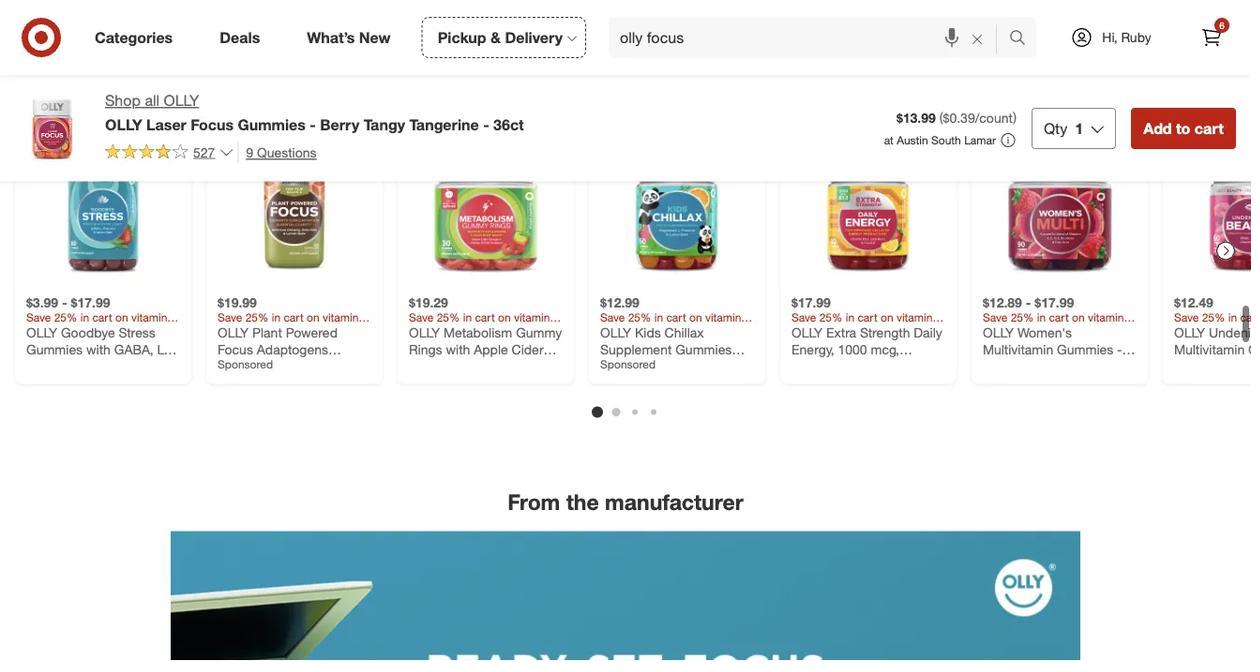 Task type: vqa. For each thing, say whether or not it's contained in the screenshot.
the Focus inside the Shop all OLLY OLLY Laser Focus Gummies - Berry Tangy Tangerine - 36ct
yes



Task type: describe. For each thing, give the bounding box(es) containing it.
$12.89
[[983, 295, 1022, 311]]

adaptogens
[[257, 342, 328, 358]]

$17.99 for $3.99 - $17.99
[[71, 295, 110, 311]]

$19.99
[[218, 295, 257, 311]]

from
[[508, 490, 560, 516]]

new
[[359, 28, 391, 47]]

$19.29 link
[[409, 130, 563, 358]]

- inside olly women's multivitamin gummies - berry
[[1117, 342, 1123, 358]]

$12.89 - $17.99
[[983, 295, 1074, 311]]

delivery
[[505, 28, 563, 47]]

what's
[[307, 28, 355, 47]]

sponsored for $19.99
[[218, 358, 273, 372]]

30ct
[[285, 358, 311, 375]]

&
[[491, 28, 501, 47]]

manufacturer
[[605, 490, 744, 516]]

deals
[[220, 28, 260, 47]]

berry inside shop all olly olly laser focus gummies - berry tangy tangerine - 36ct
[[320, 115, 360, 134]]

$13.99
[[897, 110, 936, 126]]

$12.49 link
[[1175, 130, 1251, 358]]

qty 1
[[1044, 119, 1084, 137]]

$13.99 ( $0.39 /count )
[[897, 110, 1017, 126]]

focus inside shop all olly olly laser focus gummies - berry tangy tangerine - 36ct
[[191, 115, 234, 134]]

add to cart button
[[1132, 108, 1236, 149]]

olly up "laser"
[[164, 91, 199, 110]]

at austin south lamar
[[884, 133, 996, 147]]

6 link
[[1191, 17, 1233, 58]]

- right $3.99
[[62, 295, 67, 311]]

olly plant powered focus adaptogens capsules - 30ct image
[[218, 130, 372, 284]]

9 questions link
[[238, 142, 317, 163]]

to for consider
[[597, 73, 618, 99]]

lamar
[[965, 133, 996, 147]]

olly metabolism gummy rings with apple cider vinegar, vitamin b12 & chromium - apple - 30ct image
[[409, 130, 563, 284]]

$3.99 - $17.99 link
[[26, 130, 180, 358]]

pickup & delivery
[[438, 28, 563, 47]]

categories
[[95, 28, 173, 47]]

2 $17.99 from the left
[[792, 295, 831, 311]]

south
[[932, 133, 961, 147]]

from the manufacturer
[[508, 490, 744, 516]]

search button
[[1001, 17, 1046, 62]]

laser
[[146, 115, 186, 134]]

9 questions
[[246, 144, 317, 160]]

at
[[884, 133, 894, 147]]

categories link
[[79, 17, 196, 58]]

what's new link
[[291, 17, 414, 58]]

olly kids chillax supplement gummies with magnesium, l-theanine & lemon balm - sunny sherbet - 50ct image
[[600, 130, 754, 284]]

austin
[[897, 133, 928, 147]]

focus inside olly plant powered focus adaptogens capsules - 30ct
[[218, 342, 253, 358]]



Task type: locate. For each thing, give the bounding box(es) containing it.
pickup
[[438, 28, 486, 47]]

focus
[[191, 115, 234, 134], [218, 342, 253, 358]]

1 horizontal spatial sponsored
[[600, 358, 656, 372]]

0 vertical spatial gummies
[[238, 115, 306, 134]]

hi, ruby
[[1103, 29, 1152, 45]]

deals link
[[204, 17, 284, 58]]

olly inside olly plant powered focus adaptogens capsules - 30ct
[[218, 325, 249, 342]]

to right more
[[597, 73, 618, 99]]

2 sponsored from the left
[[600, 358, 656, 372]]

shop
[[105, 91, 141, 110]]

sponsored
[[218, 358, 273, 372], [600, 358, 656, 372]]

ruby
[[1122, 29, 1152, 45]]

1 vertical spatial berry
[[983, 358, 1015, 375]]

sponsored for $12.99
[[600, 358, 656, 372]]

olly women's multivitamin gummies - berry
[[983, 325, 1123, 375]]

capsules
[[218, 358, 272, 375]]

- right women's
[[1117, 342, 1123, 358]]

/count
[[975, 110, 1013, 126]]

$12.49
[[1175, 295, 1214, 311]]

gummies up "9 questions" link
[[238, 115, 306, 134]]

-
[[310, 115, 316, 134], [483, 115, 489, 134], [62, 295, 67, 311], [1026, 295, 1031, 311], [1117, 342, 1123, 358], [276, 358, 281, 375]]

- inside olly plant powered focus adaptogens capsules - 30ct
[[276, 358, 281, 375]]

focus down '$19.99'
[[218, 342, 253, 358]]

$12.99
[[600, 295, 640, 311]]

- right $12.89
[[1026, 295, 1031, 311]]

- left the 30ct
[[276, 358, 281, 375]]

image of olly laser focus gummies - berry tangy tangerine - 36ct image
[[15, 90, 90, 165]]

What can we help you find? suggestions appear below search field
[[609, 17, 1014, 58]]

1 vertical spatial gummies
[[1057, 342, 1114, 358]]

focus up 527
[[191, 115, 234, 134]]

search
[[1001, 30, 1046, 48]]

0 horizontal spatial berry
[[320, 115, 360, 134]]

more to consider
[[538, 73, 713, 99]]

tangerine
[[409, 115, 479, 134]]

$17.99 link
[[792, 130, 946, 358]]

9
[[246, 144, 253, 160]]

hi,
[[1103, 29, 1118, 45]]

1 horizontal spatial to
[[1176, 119, 1191, 137]]

0 horizontal spatial gummies
[[238, 115, 306, 134]]

add
[[1144, 119, 1172, 137]]

berry left tangy
[[320, 115, 360, 134]]

qty
[[1044, 119, 1068, 137]]

olly inside olly women's multivitamin gummies - berry
[[983, 325, 1014, 342]]

1 vertical spatial focus
[[218, 342, 253, 358]]

527 link
[[105, 142, 234, 164]]

gummies right multivitamin
[[1057, 342, 1114, 358]]

1
[[1075, 119, 1084, 137]]

1 $17.99 from the left
[[71, 295, 110, 311]]

1 sponsored from the left
[[218, 358, 273, 372]]

what's new
[[307, 28, 391, 47]]

0 horizontal spatial to
[[597, 73, 618, 99]]

the
[[566, 490, 599, 516]]

3 $17.99 from the left
[[1035, 295, 1074, 311]]

sponsored down $12.99
[[600, 358, 656, 372]]

powered
[[286, 325, 338, 342]]

to inside add to cart button
[[1176, 119, 1191, 137]]

pickup & delivery link
[[422, 17, 586, 58]]

multivitamin
[[983, 342, 1054, 358]]

to right add
[[1176, 119, 1191, 137]]

- left 36ct on the top left
[[483, 115, 489, 134]]

olly down $12.89
[[983, 325, 1014, 342]]

berry down $12.89
[[983, 358, 1015, 375]]

$17.99 for $12.89 - $17.99
[[1035, 295, 1074, 311]]

berry inside olly women's multivitamin gummies - berry
[[983, 358, 1015, 375]]

1 horizontal spatial berry
[[983, 358, 1015, 375]]

olly goodbye stress gummies with gaba, l-theanine & lemon balm - berry verbena image
[[26, 130, 180, 284]]

berry
[[320, 115, 360, 134], [983, 358, 1015, 375]]

1 horizontal spatial gummies
[[1057, 342, 1114, 358]]

to
[[597, 73, 618, 99], [1176, 119, 1191, 137]]

0 vertical spatial to
[[597, 73, 618, 99]]

add to cart
[[1144, 119, 1224, 137]]

shop all olly olly laser focus gummies - berry tangy tangerine - 36ct
[[105, 91, 524, 134]]

1 horizontal spatial $17.99
[[792, 295, 831, 311]]

0 horizontal spatial sponsored
[[218, 358, 273, 372]]

tangy
[[364, 115, 405, 134]]

questions
[[257, 144, 317, 160]]

sponsored down the plant
[[218, 358, 273, 372]]

0 horizontal spatial $17.99
[[71, 295, 110, 311]]

0 vertical spatial focus
[[191, 115, 234, 134]]

$0.39
[[943, 110, 975, 126]]

women's
[[1018, 325, 1072, 342]]

consider
[[624, 73, 713, 99]]

olly
[[164, 91, 199, 110], [105, 115, 142, 134], [218, 325, 249, 342], [983, 325, 1014, 342]]

cart
[[1195, 119, 1224, 137]]

$19.29
[[409, 295, 448, 311]]

gummies
[[238, 115, 306, 134], [1057, 342, 1114, 358]]

6
[[1220, 19, 1225, 31]]

olly plant powered focus adaptogens capsules - 30ct
[[218, 325, 338, 375]]

36ct
[[494, 115, 524, 134]]

1 vertical spatial to
[[1176, 119, 1191, 137]]

527
[[193, 144, 215, 160]]

- up questions
[[310, 115, 316, 134]]

more
[[538, 73, 591, 99]]

olly down shop
[[105, 115, 142, 134]]

$3.99 - $17.99
[[26, 295, 110, 311]]

olly undeniable beauty multivitamin gummies for hair skin & nails with biotin, keratin, vitamins c & e - grapefruit glam - 60ct image
[[1175, 130, 1251, 284]]

(
[[940, 110, 943, 126]]

2 horizontal spatial $17.99
[[1035, 295, 1074, 311]]

plant
[[252, 325, 282, 342]]

gummies inside shop all olly olly laser focus gummies - berry tangy tangerine - 36ct
[[238, 115, 306, 134]]

olly women's multivitamin gummies - berry image
[[983, 130, 1137, 284]]

olly down '$19.99'
[[218, 325, 249, 342]]

all
[[145, 91, 160, 110]]

)
[[1013, 110, 1017, 126]]

$17.99
[[71, 295, 110, 311], [792, 295, 831, 311], [1035, 295, 1074, 311]]

$3.99
[[26, 295, 58, 311]]

olly extra strength daily energy, 1000 mcg, vitamin b12 and caffeine-free gummies - berry yuzu flavor - 60ct image
[[792, 130, 946, 284]]

gummies inside olly women's multivitamin gummies - berry
[[1057, 342, 1114, 358]]

to for cart
[[1176, 119, 1191, 137]]

0 vertical spatial berry
[[320, 115, 360, 134]]



